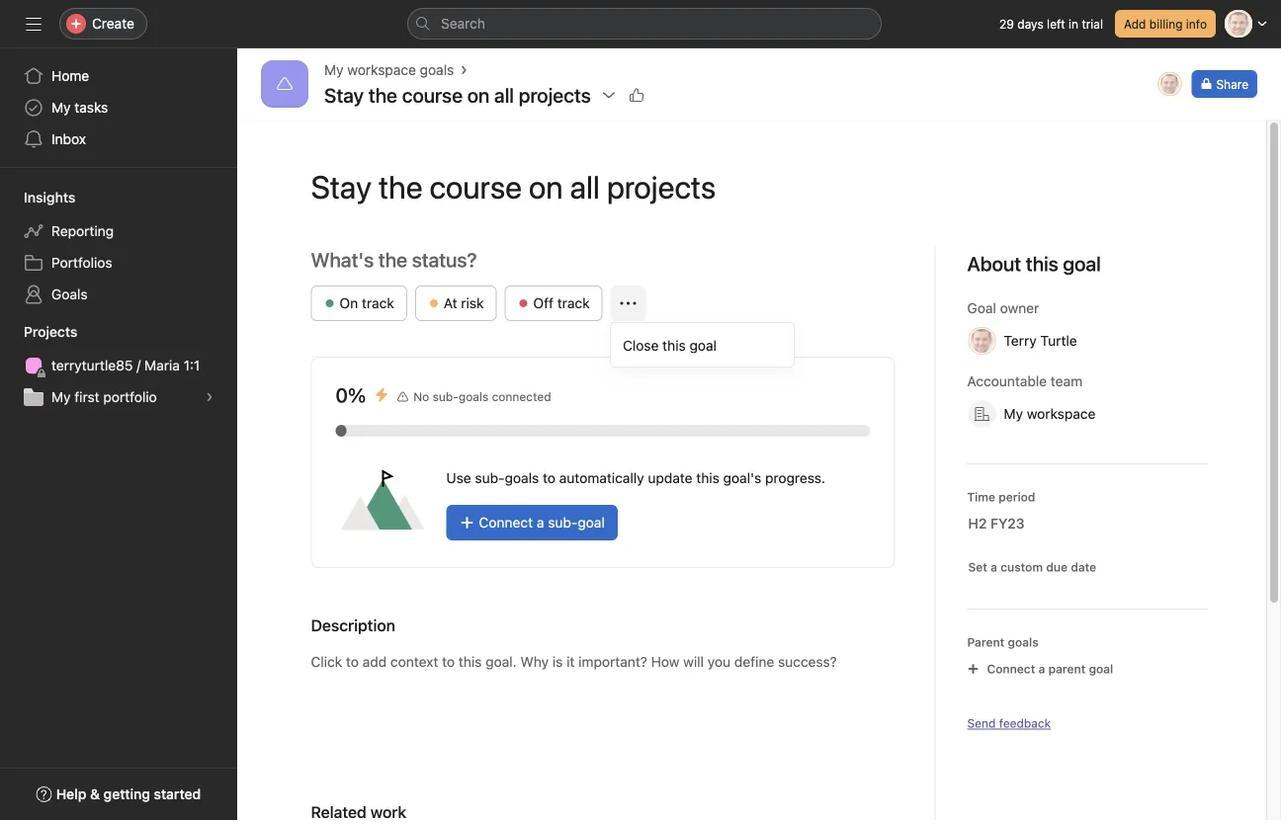 Task type: vqa. For each thing, say whether or not it's contained in the screenshot.
1st Mark complete icon from right
no



Task type: describe. For each thing, give the bounding box(es) containing it.
goal's
[[723, 470, 762, 486]]

no
[[414, 390, 429, 404]]

team
[[1051, 373, 1083, 390]]

h2 fy23
[[969, 516, 1025, 532]]

1 horizontal spatial goal
[[690, 337, 717, 353]]

use
[[446, 470, 471, 486]]

parent
[[1049, 662, 1086, 676]]

projects button
[[0, 322, 78, 342]]

fy23
[[991, 516, 1025, 532]]

connect a sub-goal
[[479, 515, 605, 531]]

/
[[137, 357, 141, 374]]

use sub-goals to automatically update this goal's progress.
[[446, 470, 826, 486]]

goals for use sub-goals to automatically update this goal's progress.
[[505, 470, 539, 486]]

tt button
[[1156, 70, 1184, 98]]

my for my workspace
[[1004, 406, 1023, 422]]

terryturtle85 / maria 1:1
[[51, 357, 200, 374]]

terryturtle85
[[51, 357, 133, 374]]

close
[[623, 337, 659, 353]]

portfolios link
[[12, 247, 225, 279]]

maria
[[144, 357, 180, 374]]

left
[[1047, 17, 1066, 31]]

this goal
[[1026, 252, 1101, 275]]

tasks
[[74, 99, 108, 116]]

on
[[340, 295, 358, 311]]

date
[[1071, 561, 1097, 574]]

my for my workspace goals
[[324, 62, 344, 78]]

all projects
[[494, 83, 591, 106]]

due
[[1046, 561, 1068, 574]]

help
[[56, 787, 86, 803]]

portfolios
[[51, 255, 112, 271]]

projects
[[24, 324, 78, 340]]

set
[[969, 561, 988, 574]]

set a custom due date button
[[964, 558, 1102, 577]]

connect for connect a sub-goal
[[479, 515, 533, 531]]

connected
[[492, 390, 551, 404]]

insights element
[[0, 180, 237, 314]]

29 days left in trial
[[1000, 17, 1103, 31]]

search list box
[[407, 8, 882, 40]]

my workspace goals link
[[324, 59, 454, 81]]

0 likes. click to like this task image
[[629, 87, 645, 103]]

inbox
[[51, 131, 86, 147]]

workspace for my workspace goals
[[347, 62, 416, 78]]

1:1
[[184, 357, 200, 374]]

my workspace
[[1004, 406, 1096, 422]]

getting
[[103, 787, 150, 803]]

insights button
[[0, 188, 76, 208]]

send feedback
[[968, 717, 1051, 731]]

the
[[369, 83, 398, 106]]

what's
[[311, 248, 374, 271]]

set a custom due date
[[969, 561, 1097, 574]]

my workspace button
[[960, 397, 1129, 432]]

search
[[441, 15, 485, 32]]

custom
[[1001, 561, 1043, 574]]

share
[[1217, 77, 1249, 91]]

create
[[92, 15, 134, 32]]

track for on track
[[362, 295, 394, 311]]

feedback
[[999, 717, 1051, 731]]

to
[[543, 470, 556, 486]]

on
[[467, 83, 490, 106]]

terry turtle
[[1004, 333, 1078, 349]]

help & getting started button
[[23, 777, 214, 813]]

sub- for no
[[433, 390, 459, 404]]

sub- for use
[[475, 470, 505, 486]]

my for my tasks
[[51, 99, 71, 116]]

sub- inside "button"
[[548, 515, 578, 531]]

close this goal
[[623, 337, 717, 353]]

&
[[90, 787, 100, 803]]

reporting
[[51, 223, 114, 239]]

terry turtle button
[[960, 323, 1110, 359]]

accountable team
[[968, 373, 1083, 390]]

parent goals
[[968, 636, 1039, 650]]

at risk
[[444, 295, 484, 311]]

off
[[533, 295, 554, 311]]

my first portfolio link
[[12, 382, 225, 413]]

send feedback link
[[968, 715, 1051, 733]]

my for my first portfolio
[[51, 389, 71, 405]]



Task type: locate. For each thing, give the bounding box(es) containing it.
a right set
[[991, 561, 998, 574]]

goals up course
[[420, 62, 454, 78]]

see details, my first portfolio image
[[204, 392, 216, 403]]

description
[[311, 617, 395, 635]]

workspace up the
[[347, 62, 416, 78]]

my down the accountable
[[1004, 406, 1023, 422]]

1 vertical spatial goal
[[578, 515, 605, 531]]

no sub-goals connected
[[414, 390, 551, 404]]

workspace for my workspace
[[1027, 406, 1096, 422]]

0 horizontal spatial goal
[[578, 515, 605, 531]]

workspace
[[347, 62, 416, 78], [1027, 406, 1096, 422]]

days
[[1018, 17, 1044, 31]]

the status?
[[378, 248, 477, 271]]

goals for no sub-goals connected
[[459, 390, 489, 404]]

1 horizontal spatial sub-
[[475, 470, 505, 486]]

goals inside "link"
[[420, 62, 454, 78]]

track for off track
[[557, 295, 590, 311]]

my left first in the left top of the page
[[51, 389, 71, 405]]

goals for my workspace goals
[[420, 62, 454, 78]]

a inside "button"
[[537, 515, 544, 531]]

my inside projects element
[[51, 389, 71, 405]]

stay the course on all projects
[[324, 83, 591, 106]]

my inside dropdown button
[[1004, 406, 1023, 422]]

track inside button
[[362, 295, 394, 311]]

goals up connect a parent goal button
[[1008, 636, 1039, 650]]

goal for use sub-goals to automatically update this goal's progress.
[[578, 515, 605, 531]]

what's the status?
[[311, 248, 477, 271]]

workspace inside my workspace goals "link"
[[347, 62, 416, 78]]

connect a parent goal
[[987, 662, 1114, 676]]

more actions image
[[621, 296, 636, 311]]

connect a sub-goal button
[[446, 505, 618, 541]]

about this goal
[[968, 252, 1101, 275]]

goals left to
[[505, 470, 539, 486]]

2 horizontal spatial sub-
[[548, 515, 578, 531]]

a down to
[[537, 515, 544, 531]]

turtle
[[1041, 333, 1078, 349]]

goal owner
[[968, 300, 1039, 316]]

track right off
[[557, 295, 590, 311]]

goal down automatically
[[578, 515, 605, 531]]

about
[[968, 252, 1022, 275]]

connect for connect a parent goal
[[987, 662, 1036, 676]]

2 horizontal spatial goal
[[1089, 662, 1114, 676]]

29
[[1000, 17, 1014, 31]]

workspace inside my workspace dropdown button
[[1027, 406, 1096, 422]]

0 vertical spatial connect
[[479, 515, 533, 531]]

a left parent
[[1039, 662, 1046, 676]]

tt
[[1163, 77, 1178, 91]]

reporting link
[[12, 216, 225, 247]]

sub- right 'use'
[[475, 470, 505, 486]]

my tasks
[[51, 99, 108, 116]]

track inside button
[[557, 295, 590, 311]]

goal right the close
[[690, 337, 717, 353]]

my up stay
[[324, 62, 344, 78]]

0 vertical spatial this
[[663, 337, 686, 353]]

show options image
[[601, 87, 617, 103]]

accountable
[[968, 373, 1047, 390]]

create button
[[59, 8, 147, 40]]

add billing info
[[1124, 17, 1207, 31]]

h2
[[969, 516, 987, 532]]

owner
[[1000, 300, 1039, 316]]

track right on
[[362, 295, 394, 311]]

goal inside "button"
[[578, 515, 605, 531]]

course
[[402, 83, 463, 106]]

goals
[[51, 286, 88, 303]]

2 vertical spatial sub-
[[548, 515, 578, 531]]

on track
[[340, 295, 394, 311]]

1 vertical spatial workspace
[[1027, 406, 1096, 422]]

off track button
[[505, 286, 603, 321]]

terry
[[1004, 333, 1037, 349]]

progress.
[[765, 470, 826, 486]]

1 vertical spatial this
[[696, 470, 720, 486]]

1 horizontal spatial workspace
[[1027, 406, 1096, 422]]

0 horizontal spatial sub-
[[433, 390, 459, 404]]

portfolio
[[103, 389, 157, 405]]

1 horizontal spatial a
[[991, 561, 998, 574]]

my inside global element
[[51, 99, 71, 116]]

stay
[[324, 83, 364, 106]]

a for sub-
[[537, 515, 544, 531]]

0 horizontal spatial track
[[362, 295, 394, 311]]

this right the close
[[663, 337, 686, 353]]

2 vertical spatial goal
[[1089, 662, 1114, 676]]

a
[[537, 515, 544, 531], [991, 561, 998, 574], [1039, 662, 1046, 676]]

goal for parent goals
[[1089, 662, 1114, 676]]

1 vertical spatial sub-
[[475, 470, 505, 486]]

time
[[968, 490, 996, 504]]

0 vertical spatial goal
[[690, 337, 717, 353]]

1 vertical spatial connect
[[987, 662, 1036, 676]]

1 horizontal spatial track
[[557, 295, 590, 311]]

help & getting started
[[56, 787, 201, 803]]

on track button
[[311, 286, 407, 321]]

billing
[[1150, 17, 1183, 31]]

send
[[968, 717, 996, 731]]

1 horizontal spatial connect
[[987, 662, 1036, 676]]

global element
[[0, 48, 237, 167]]

0 vertical spatial workspace
[[347, 62, 416, 78]]

a for parent
[[1039, 662, 1046, 676]]

info
[[1186, 17, 1207, 31]]

hide sidebar image
[[26, 16, 42, 32]]

0 vertical spatial sub-
[[433, 390, 459, 404]]

connect inside button
[[987, 662, 1036, 676]]

0 horizontal spatial this
[[663, 337, 686, 353]]

2 vertical spatial a
[[1039, 662, 1046, 676]]

0 horizontal spatial workspace
[[347, 62, 416, 78]]

this
[[663, 337, 686, 353], [696, 470, 720, 486]]

2 horizontal spatial a
[[1039, 662, 1046, 676]]

parent
[[968, 636, 1005, 650]]

at
[[444, 295, 457, 311]]

close this goal link
[[611, 327, 794, 363]]

workspace down team
[[1027, 406, 1096, 422]]

0%
[[336, 384, 366, 407]]

goal right parent
[[1089, 662, 1114, 676]]

add
[[1124, 17, 1146, 31]]

projects element
[[0, 314, 237, 417]]

my inside "link"
[[324, 62, 344, 78]]

connect inside "button"
[[479, 515, 533, 531]]

0 horizontal spatial a
[[537, 515, 544, 531]]

1 vertical spatial a
[[991, 561, 998, 574]]

goals link
[[12, 279, 225, 310]]

goal inside button
[[1089, 662, 1114, 676]]

0 horizontal spatial connect
[[479, 515, 533, 531]]

started
[[154, 787, 201, 803]]

0 vertical spatial a
[[537, 515, 544, 531]]

inbox link
[[12, 124, 225, 155]]

trial
[[1082, 17, 1103, 31]]

2 track from the left
[[557, 295, 590, 311]]

goals
[[420, 62, 454, 78], [459, 390, 489, 404], [505, 470, 539, 486], [1008, 636, 1039, 650]]

add billing info button
[[1115, 10, 1216, 38]]

search button
[[407, 8, 882, 40]]

automatically
[[559, 470, 644, 486]]

my tasks link
[[12, 92, 225, 124]]

insights
[[24, 189, 76, 206]]

sub- down to
[[548, 515, 578, 531]]

1 horizontal spatial this
[[696, 470, 720, 486]]

Goal name text field
[[295, 151, 1209, 222]]

at risk button
[[415, 286, 497, 321]]

connect a parent goal button
[[959, 656, 1123, 683]]

my left tasks
[[51, 99, 71, 116]]

share button
[[1192, 70, 1258, 98]]

first
[[74, 389, 100, 405]]

this left goal's
[[696, 470, 720, 486]]

sub- right no
[[433, 390, 459, 404]]

a for custom
[[991, 561, 998, 574]]

1 track from the left
[[362, 295, 394, 311]]

terryturtle85 / maria 1:1 link
[[12, 350, 225, 382]]

h2 fy23 button
[[956, 506, 1058, 542]]

goals left connected
[[459, 390, 489, 404]]

track
[[362, 295, 394, 311], [557, 295, 590, 311]]



